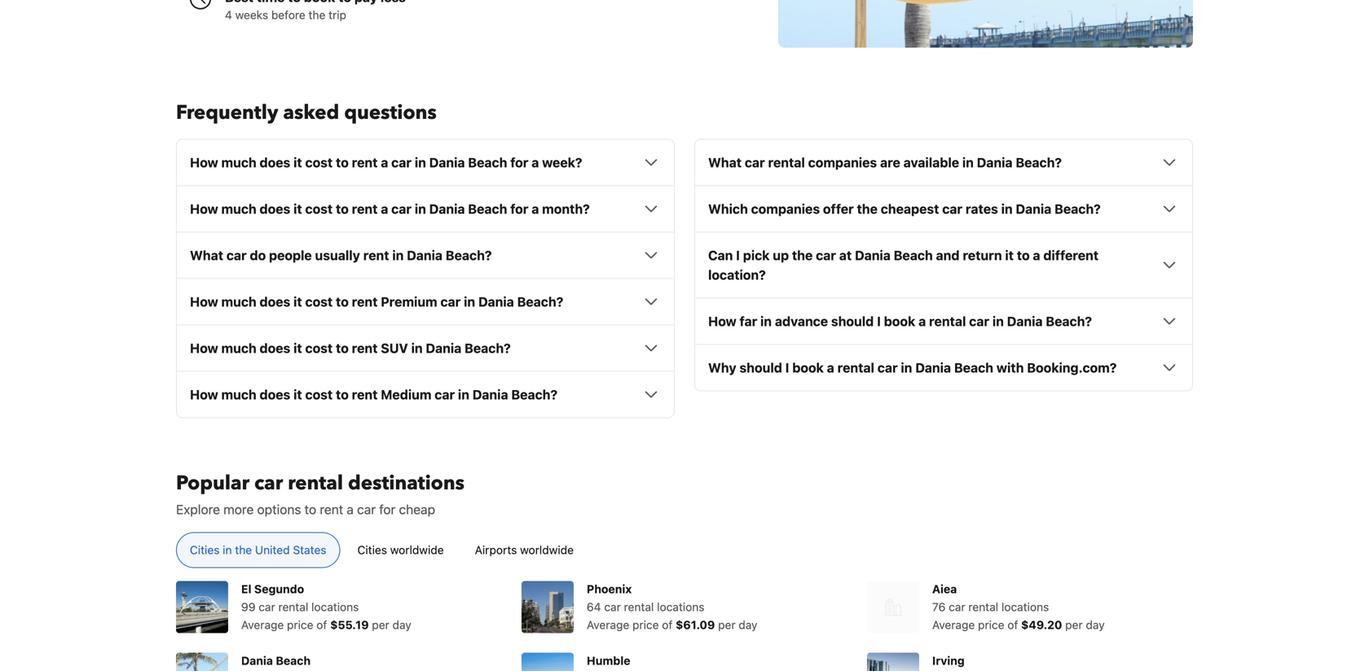 Task type: locate. For each thing, give the bounding box(es) containing it.
irving
[[932, 654, 965, 668]]

$55.19
[[330, 618, 369, 632]]

cost for how much does it cost to rent premium car in dania beach?
[[305, 294, 333, 310]]

2 cost from the top
[[305, 201, 333, 217]]

much for how much does it cost to rent suv in dania beach?
[[221, 341, 257, 356]]

3 much from the top
[[221, 294, 257, 310]]

how for how much does it cost to rent medium car in dania beach?
[[190, 387, 218, 402]]

people
[[269, 248, 312, 263]]

1 horizontal spatial day
[[739, 618, 758, 632]]

how inside dropdown button
[[190, 387, 218, 402]]

beach
[[468, 155, 507, 170], [468, 201, 507, 217], [894, 248, 933, 263], [954, 360, 994, 376], [276, 654, 311, 668]]

0 horizontal spatial i
[[736, 248, 740, 263]]

how far in advance should i book a rental car in dania beach? button
[[708, 312, 1179, 331]]

1 price from the left
[[287, 618, 313, 632]]

3 day from the left
[[1086, 618, 1105, 632]]

what
[[708, 155, 742, 170], [190, 248, 223, 263]]

locations for 64
[[657, 601, 705, 614]]

the right 'up'
[[792, 248, 813, 263]]

1 vertical spatial for
[[510, 201, 528, 217]]

humble
[[587, 654, 630, 668]]

a down destinations
[[347, 502, 354, 517]]

of inside aiea 76 car rental locations average price of $49.20 per day
[[1008, 618, 1018, 632]]

locations
[[311, 601, 359, 614], [657, 601, 705, 614], [1002, 601, 1049, 614]]

day right $61.09
[[739, 618, 758, 632]]

car inside phoenix 64 car rental locations average price of $61.09 per day
[[604, 601, 621, 614]]

tab list
[[163, 532, 1206, 569]]

1 horizontal spatial price
[[633, 618, 659, 632]]

car right medium
[[435, 387, 455, 402]]

cheap
[[399, 502, 435, 517]]

in right 'far'
[[760, 314, 772, 329]]

much
[[221, 155, 257, 170], [221, 201, 257, 217], [221, 294, 257, 310], [221, 341, 257, 356], [221, 387, 257, 402]]

beach left week?
[[468, 155, 507, 170]]

to for how much does it cost to rent premium car in dania beach?
[[336, 294, 349, 310]]

3 does from the top
[[260, 294, 290, 310]]

average
[[241, 618, 284, 632], [587, 618, 629, 632], [932, 618, 975, 632]]

to inside how much does it cost to rent a car in dania beach for a month? dropdown button
[[336, 201, 349, 217]]

which
[[708, 201, 748, 217]]

a left month?
[[532, 201, 539, 217]]

more
[[223, 502, 254, 517]]

per
[[372, 618, 389, 632], [718, 618, 736, 632], [1065, 618, 1083, 632]]

car down how much does it cost to rent a car in dania beach for a week?
[[391, 201, 412, 217]]

0 horizontal spatial worldwide
[[390, 543, 444, 557]]

car left rates
[[942, 201, 963, 217]]

phoenix 64 car rental locations average price of $61.09 per day
[[587, 583, 758, 632]]

2 per from the left
[[718, 618, 736, 632]]

rental
[[768, 155, 805, 170], [929, 314, 966, 329], [838, 360, 875, 376], [288, 470, 343, 497], [278, 601, 308, 614], [624, 601, 654, 614], [969, 601, 999, 614]]

2 vertical spatial for
[[379, 502, 396, 517]]

cities inside cities in the united states button
[[190, 543, 220, 557]]

the left united
[[235, 543, 252, 557]]

to inside how much does it cost to rent premium car in dania beach? dropdown button
[[336, 294, 349, 310]]

companies up 'up'
[[751, 201, 820, 217]]

does inside how much does it cost to rent suv in dania beach? dropdown button
[[260, 341, 290, 356]]

per inside phoenix 64 car rental locations average price of $61.09 per day
[[718, 618, 736, 632]]

2 of from the left
[[662, 618, 673, 632]]

how for how far in advance should i book a rental car in dania beach?
[[708, 314, 737, 329]]

a
[[381, 155, 388, 170], [532, 155, 539, 170], [381, 201, 388, 217], [532, 201, 539, 217], [1033, 248, 1040, 263], [919, 314, 926, 329], [827, 360, 834, 376], [347, 502, 354, 517]]

car right premium
[[441, 294, 461, 310]]

before
[[271, 8, 305, 21]]

2 horizontal spatial per
[[1065, 618, 1083, 632]]

average down 76
[[932, 618, 975, 632]]

of
[[316, 618, 327, 632], [662, 618, 673, 632], [1008, 618, 1018, 632]]

of inside phoenix 64 car rental locations average price of $61.09 per day
[[662, 618, 673, 632]]

in inside button
[[223, 543, 232, 557]]

rent left suv
[[352, 341, 378, 356]]

day inside aiea 76 car rental locations average price of $49.20 per day
[[1086, 618, 1105, 632]]

for left week?
[[510, 155, 528, 170]]

0 vertical spatial what
[[708, 155, 742, 170]]

of left $55.19
[[316, 618, 327, 632]]

price up irving link
[[978, 618, 1005, 632]]

to down how much does it cost to rent suv in dania beach?
[[336, 387, 349, 402]]

0 vertical spatial for
[[510, 155, 528, 170]]

book down advance
[[792, 360, 824, 376]]

in right rates
[[1001, 201, 1013, 217]]

1 vertical spatial companies
[[751, 201, 820, 217]]

it inside how much does it cost to rent premium car in dania beach? dropdown button
[[294, 294, 302, 310]]

for
[[510, 155, 528, 170], [510, 201, 528, 217], [379, 502, 396, 517]]

how
[[190, 155, 218, 170], [190, 201, 218, 217], [190, 294, 218, 310], [708, 314, 737, 329], [190, 341, 218, 356], [190, 387, 218, 402]]

2 price from the left
[[633, 618, 659, 632]]

a down how much does it cost to rent a car in dania beach for a week?
[[381, 201, 388, 217]]

cost for how much does it cost to rent a car in dania beach for a month?
[[305, 201, 333, 217]]

can i pick up the car at dania beach and return it to a different location? button
[[708, 246, 1179, 285]]

average inside aiea 76 car rental locations average price of $49.20 per day
[[932, 618, 975, 632]]

to inside popular car rental destinations explore more options to rent a car for cheap
[[305, 502, 316, 517]]

price inside aiea 76 car rental locations average price of $49.20 per day
[[978, 618, 1005, 632]]

in right premium
[[464, 294, 475, 310]]

car down phoenix
[[604, 601, 621, 614]]

it for how much does it cost to rent premium car in dania beach?
[[294, 294, 302, 310]]

for for month?
[[510, 201, 528, 217]]

beach left 'with'
[[954, 360, 994, 376]]

in right medium
[[458, 387, 469, 402]]

of left $61.09
[[662, 618, 673, 632]]

car right "99"
[[259, 601, 275, 614]]

rent up states
[[320, 502, 343, 517]]

dania beach link
[[176, 640, 427, 672]]

beach? inside 'dropdown button'
[[1055, 201, 1101, 217]]

cost down asked
[[305, 155, 333, 170]]

car right 76
[[949, 601, 966, 614]]

how much does it cost to rent a car in dania beach for a week?
[[190, 155, 582, 170]]

1 per from the left
[[372, 618, 389, 632]]

0 horizontal spatial should
[[740, 360, 782, 376]]

2 does from the top
[[260, 201, 290, 217]]

does inside how much does it cost to rent premium car in dania beach? dropdown button
[[260, 294, 290, 310]]

3 per from the left
[[1065, 618, 1083, 632]]

rental inside popular car rental destinations explore more options to rent a car for cheap
[[288, 470, 343, 497]]

beach inside why should i book a rental car in dania beach with booking.com? dropdown button
[[954, 360, 994, 376]]

dania
[[429, 155, 465, 170], [977, 155, 1013, 170], [429, 201, 465, 217], [1016, 201, 1052, 217], [407, 248, 443, 263], [855, 248, 891, 263], [478, 294, 514, 310], [1007, 314, 1043, 329], [426, 341, 462, 356], [916, 360, 951, 376], [473, 387, 508, 402], [241, 654, 273, 668]]

per inside el segundo 99 car rental locations average price of $55.19 per day
[[372, 618, 389, 632]]

average inside phoenix 64 car rental locations average price of $61.09 per day
[[587, 618, 629, 632]]

1 horizontal spatial per
[[718, 618, 736, 632]]

beach left and
[[894, 248, 933, 263]]

frequently
[[176, 99, 278, 126]]

1 horizontal spatial i
[[785, 360, 789, 376]]

4 does from the top
[[260, 341, 290, 356]]

1 horizontal spatial book
[[884, 314, 916, 329]]

much for how much does it cost to rent premium car in dania beach?
[[221, 294, 257, 310]]

offer
[[823, 201, 854, 217]]

1 locations from the left
[[311, 601, 359, 614]]

phoenix
[[587, 583, 632, 596]]

average down 64 at the left bottom
[[587, 618, 629, 632]]

to right return
[[1017, 248, 1030, 263]]

does
[[260, 155, 290, 170], [260, 201, 290, 217], [260, 294, 290, 310], [260, 341, 290, 356], [260, 387, 290, 402]]

2 average from the left
[[587, 618, 629, 632]]

locations up $55.19
[[311, 601, 359, 614]]

locations up $61.09
[[657, 601, 705, 614]]

0 vertical spatial should
[[831, 314, 874, 329]]

of for aiea 76 car rental locations average price of $49.20 per day
[[1008, 618, 1018, 632]]

does inside how much does it cost to rent medium car in dania beach? dropdown button
[[260, 387, 290, 402]]

1 day from the left
[[393, 618, 411, 632]]

2 day from the left
[[739, 618, 758, 632]]

worldwide down 'cheap'
[[390, 543, 444, 557]]

i right can
[[736, 248, 740, 263]]

worldwide inside cities worldwide button
[[390, 543, 444, 557]]

1 horizontal spatial what
[[708, 155, 742, 170]]

0 horizontal spatial book
[[792, 360, 824, 376]]

5 does from the top
[[260, 387, 290, 402]]

the inside button
[[235, 543, 252, 557]]

day
[[393, 618, 411, 632], [739, 618, 758, 632], [1086, 618, 1105, 632]]

2 horizontal spatial of
[[1008, 618, 1018, 632]]

to down asked
[[336, 155, 349, 170]]

3 locations from the left
[[1002, 601, 1049, 614]]

tab list containing cities in the united states
[[163, 532, 1206, 569]]

a beautiful view of dania beach image
[[779, 0, 1193, 48]]

it inside how much does it cost to rent a car in dania beach for a week? dropdown button
[[294, 155, 302, 170]]

in right available on the top right of page
[[962, 155, 974, 170]]

how for how much does it cost to rent a car in dania beach for a week?
[[190, 155, 218, 170]]

to left suv
[[336, 341, 349, 356]]

rent left premium
[[352, 294, 378, 310]]

it inside how much does it cost to rent a car in dania beach for a month? dropdown button
[[294, 201, 302, 217]]

0 horizontal spatial of
[[316, 618, 327, 632]]

the
[[309, 8, 326, 21], [857, 201, 878, 217], [792, 248, 813, 263], [235, 543, 252, 557]]

0 vertical spatial companies
[[808, 155, 877, 170]]

the left 'trip' at top left
[[309, 8, 326, 21]]

companies inside 'dropdown button'
[[751, 201, 820, 217]]

for left month?
[[510, 201, 528, 217]]

dania beach
[[241, 654, 311, 668]]

price up dania beach link
[[287, 618, 313, 632]]

2 much from the top
[[221, 201, 257, 217]]

0 horizontal spatial price
[[287, 618, 313, 632]]

in up what car do people usually rent in dania beach? dropdown button
[[415, 201, 426, 217]]

0 horizontal spatial per
[[372, 618, 389, 632]]

and
[[936, 248, 960, 263]]

should right advance
[[831, 314, 874, 329]]

i
[[736, 248, 740, 263], [877, 314, 881, 329], [785, 360, 789, 376]]

2 horizontal spatial locations
[[1002, 601, 1049, 614]]

1 horizontal spatial average
[[587, 618, 629, 632]]

airports
[[475, 543, 517, 557]]

worldwide for airports worldwide
[[520, 543, 574, 557]]

2 horizontal spatial average
[[932, 618, 975, 632]]

0 horizontal spatial average
[[241, 618, 284, 632]]

locations inside phoenix 64 car rental locations average price of $61.09 per day
[[657, 601, 705, 614]]

at
[[839, 248, 852, 263]]

of for phoenix 64 car rental locations average price of $61.09 per day
[[662, 618, 673, 632]]

car up which
[[745, 155, 765, 170]]

should right why on the bottom right of page
[[740, 360, 782, 376]]

locations inside aiea 76 car rental locations average price of $49.20 per day
[[1002, 601, 1049, 614]]

should
[[831, 314, 874, 329], [740, 360, 782, 376]]

0 horizontal spatial day
[[393, 618, 411, 632]]

1 vertical spatial should
[[740, 360, 782, 376]]

rent down how much does it cost to rent a car in dania beach for a week?
[[352, 201, 378, 217]]

frequently asked questions
[[176, 99, 437, 126]]

car left 'do'
[[226, 248, 247, 263]]

per for phoenix 64 car rental locations average price of $61.09 per day
[[718, 618, 736, 632]]

car
[[391, 155, 412, 170], [745, 155, 765, 170], [391, 201, 412, 217], [942, 201, 963, 217], [226, 248, 247, 263], [816, 248, 836, 263], [441, 294, 461, 310], [969, 314, 990, 329], [878, 360, 898, 376], [435, 387, 455, 402], [254, 470, 283, 497], [357, 502, 376, 517], [259, 601, 275, 614], [604, 601, 621, 614], [949, 601, 966, 614]]

price inside phoenix 64 car rental locations average price of $61.09 per day
[[633, 618, 659, 632]]

rent right usually
[[363, 248, 389, 263]]

2 horizontal spatial day
[[1086, 618, 1105, 632]]

cost up how much does it cost to rent medium car in dania beach?
[[305, 341, 333, 356]]

cities for cities in the united states
[[190, 543, 220, 557]]

to up what car do people usually rent in dania beach?
[[336, 201, 349, 217]]

1 horizontal spatial should
[[831, 314, 874, 329]]

average down "99"
[[241, 618, 284, 632]]

worldwide right airports
[[520, 543, 574, 557]]

per right $55.19
[[372, 618, 389, 632]]

1 worldwide from the left
[[390, 543, 444, 557]]

1 horizontal spatial cities
[[357, 543, 387, 557]]

how much does it cost to rent medium car in dania beach?
[[190, 387, 558, 402]]

locations for 76
[[1002, 601, 1049, 614]]

per right $49.20
[[1065, 618, 1083, 632]]

to inside can i pick up the car at dania beach and return it to a different location?
[[1017, 248, 1030, 263]]

4 cost from the top
[[305, 341, 333, 356]]

popular car rental destinations explore more options to rent a car for cheap
[[176, 470, 465, 517]]

to inside how much does it cost to rent a car in dania beach for a week? dropdown button
[[336, 155, 349, 170]]

cheap car rental in aiea image
[[867, 581, 919, 634]]

car left at
[[816, 248, 836, 263]]

to inside how much does it cost to rent medium car in dania beach? dropdown button
[[336, 387, 349, 402]]

to for how much does it cost to rent medium car in dania beach?
[[336, 387, 349, 402]]

1 cost from the top
[[305, 155, 333, 170]]

car inside dropdown button
[[435, 387, 455, 402]]

beach down el segundo 99 car rental locations average price of $55.19 per day on the bottom left of the page
[[276, 654, 311, 668]]

i up why should i book a rental car in dania beach with booking.com?
[[877, 314, 881, 329]]

5 much from the top
[[221, 387, 257, 402]]

rent for how much does it cost to rent medium car in dania beach?
[[352, 387, 378, 402]]

different
[[1044, 248, 1099, 263]]

in down how far in advance should i book a rental car in dania beach?
[[901, 360, 912, 376]]

beach inside dania beach link
[[276, 654, 311, 668]]

states
[[293, 543, 326, 557]]

does inside how much does it cost to rent a car in dania beach for a week? dropdown button
[[260, 155, 290, 170]]

1 does from the top
[[260, 155, 290, 170]]

day inside phoenix 64 car rental locations average price of $61.09 per day
[[739, 618, 758, 632]]

companies up offer
[[808, 155, 877, 170]]

beach up what car do people usually rent in dania beach? dropdown button
[[468, 201, 507, 217]]

0 horizontal spatial locations
[[311, 601, 359, 614]]

1 horizontal spatial locations
[[657, 601, 705, 614]]

3 of from the left
[[1008, 618, 1018, 632]]

what left 'do'
[[190, 248, 223, 263]]

2 locations from the left
[[657, 601, 705, 614]]

book up why should i book a rental car in dania beach with booking.com?
[[884, 314, 916, 329]]

much inside dropdown button
[[221, 387, 257, 402]]

2 horizontal spatial price
[[978, 618, 1005, 632]]

1 vertical spatial what
[[190, 248, 223, 263]]

cities worldwide button
[[344, 532, 458, 568]]

5 cost from the top
[[305, 387, 333, 402]]

book
[[884, 314, 916, 329], [792, 360, 824, 376]]

0 vertical spatial i
[[736, 248, 740, 263]]

rent inside dropdown button
[[352, 387, 378, 402]]

rent left medium
[[352, 387, 378, 402]]

1 much from the top
[[221, 155, 257, 170]]

3 price from the left
[[978, 618, 1005, 632]]

2 worldwide from the left
[[520, 543, 574, 557]]

it for how much does it cost to rent a car in dania beach for a week?
[[294, 155, 302, 170]]

2 cities from the left
[[357, 543, 387, 557]]

it inside how much does it cost to rent medium car in dania beach? dropdown button
[[294, 387, 302, 402]]

cities inside cities worldwide button
[[357, 543, 387, 557]]

2 horizontal spatial i
[[877, 314, 881, 329]]

the right offer
[[857, 201, 878, 217]]

far
[[740, 314, 757, 329]]

per inside aiea 76 car rental locations average price of $49.20 per day
[[1065, 618, 1083, 632]]

day right $49.20
[[1086, 618, 1105, 632]]

worldwide
[[390, 543, 444, 557], [520, 543, 574, 557]]

what up which
[[708, 155, 742, 170]]

1 of from the left
[[316, 618, 327, 632]]

worldwide inside airports worldwide button
[[520, 543, 574, 557]]

companies
[[808, 155, 877, 170], [751, 201, 820, 217]]

car inside aiea 76 car rental locations average price of $49.20 per day
[[949, 601, 966, 614]]

month?
[[542, 201, 590, 217]]

a left different
[[1033, 248, 1040, 263]]

1 horizontal spatial of
[[662, 618, 673, 632]]

cost
[[305, 155, 333, 170], [305, 201, 333, 217], [305, 294, 333, 310], [305, 341, 333, 356], [305, 387, 333, 402]]

beach?
[[1016, 155, 1062, 170], [1055, 201, 1101, 217], [446, 248, 492, 263], [517, 294, 563, 310], [1046, 314, 1092, 329], [465, 341, 511, 356], [511, 387, 558, 402]]

dania inside 'dropdown button'
[[1016, 201, 1052, 217]]

how much does it cost to rent premium car in dania beach?
[[190, 294, 563, 310]]

to inside how much does it cost to rent suv in dania beach? dropdown button
[[336, 341, 349, 356]]

cost down how much does it cost to rent suv in dania beach?
[[305, 387, 333, 402]]

how much does it cost to rent medium car in dania beach? button
[[190, 385, 661, 405]]

rent for how much does it cost to rent suv in dania beach?
[[352, 341, 378, 356]]

price up humble link
[[633, 618, 659, 632]]

cities down explore on the bottom left of the page
[[190, 543, 220, 557]]

what car do people usually rent in dania beach? button
[[190, 246, 661, 265]]

locations up $49.20
[[1002, 601, 1049, 614]]

3 average from the left
[[932, 618, 975, 632]]

i down advance
[[785, 360, 789, 376]]

0 horizontal spatial cities
[[190, 543, 220, 557]]

rent up how much does it cost to rent a car in dania beach for a month?
[[352, 155, 378, 170]]

cities right states
[[357, 543, 387, 557]]

price inside el segundo 99 car rental locations average price of $55.19 per day
[[287, 618, 313, 632]]

day for phoenix 64 car rental locations average price of $61.09 per day
[[739, 618, 758, 632]]

to
[[336, 155, 349, 170], [336, 201, 349, 217], [1017, 248, 1030, 263], [336, 294, 349, 310], [336, 341, 349, 356], [336, 387, 349, 402], [305, 502, 316, 517]]

1 average from the left
[[241, 618, 284, 632]]

0 horizontal spatial what
[[190, 248, 223, 263]]

for left 'cheap'
[[379, 502, 396, 517]]

to right options
[[305, 502, 316, 517]]

week?
[[542, 155, 582, 170]]

of left $49.20
[[1008, 618, 1018, 632]]

to for how much does it cost to rent a car in dania beach for a month?
[[336, 201, 349, 217]]

does inside how much does it cost to rent a car in dania beach for a month? dropdown button
[[260, 201, 290, 217]]

to down what car do people usually rent in dania beach?
[[336, 294, 349, 310]]

1 cities from the left
[[190, 543, 220, 557]]

3 cost from the top
[[305, 294, 333, 310]]

1 horizontal spatial worldwide
[[520, 543, 574, 557]]

the inside can i pick up the car at dania beach and return it to a different location?
[[792, 248, 813, 263]]

it inside how much does it cost to rent suv in dania beach? dropdown button
[[294, 341, 302, 356]]

in down more
[[223, 543, 232, 557]]

day right $55.19
[[393, 618, 411, 632]]

a down advance
[[827, 360, 834, 376]]

cheapest
[[881, 201, 939, 217]]

cost up usually
[[305, 201, 333, 217]]

aiea 76 car rental locations average price of $49.20 per day
[[932, 583, 1105, 632]]

cities for cities worldwide
[[357, 543, 387, 557]]

average inside el segundo 99 car rental locations average price of $55.19 per day
[[241, 618, 284, 632]]

questions
[[344, 99, 437, 126]]

how much does it cost to rent a car in dania beach for a week? button
[[190, 153, 661, 172]]

cost inside dropdown button
[[305, 387, 333, 402]]

cost down usually
[[305, 294, 333, 310]]

4 much from the top
[[221, 341, 257, 356]]

per right $61.09
[[718, 618, 736, 632]]



Task type: vqa. For each thing, say whether or not it's contained in the screenshot.
YOUR to the right
no



Task type: describe. For each thing, give the bounding box(es) containing it.
asked
[[283, 99, 339, 126]]

car down destinations
[[357, 502, 376, 517]]

el segundo 99 car rental locations average price of $55.19 per day
[[241, 583, 411, 632]]

cheap car rental in phoenix image
[[522, 581, 574, 634]]

rates
[[966, 201, 998, 217]]

much for how much does it cost to rent a car in dania beach for a month?
[[221, 201, 257, 217]]

rent for how much does it cost to rent a car in dania beach for a month?
[[352, 201, 378, 217]]

price for phoenix 64 car rental locations average price of $61.09 per day
[[633, 618, 659, 632]]

in up 'with'
[[993, 314, 1004, 329]]

rent inside popular car rental destinations explore more options to rent a car for cheap
[[320, 502, 343, 517]]

to for how much does it cost to rent suv in dania beach?
[[336, 341, 349, 356]]

humble link
[[522, 640, 772, 672]]

much for how much does it cost to rent a car in dania beach for a week?
[[221, 155, 257, 170]]

it for how much does it cost to rent a car in dania beach for a month?
[[294, 201, 302, 217]]

advance
[[775, 314, 828, 329]]

1 vertical spatial i
[[877, 314, 881, 329]]

4
[[225, 8, 232, 21]]

day inside el segundo 99 car rental locations average price of $55.19 per day
[[393, 618, 411, 632]]

does for how much does it cost to rent a car in dania beach for a week?
[[260, 155, 290, 170]]

much for how much does it cost to rent medium car in dania beach?
[[221, 387, 257, 402]]

what for what car rental companies are available in dania beach?
[[708, 155, 742, 170]]

a left week?
[[532, 155, 539, 170]]

dania inside can i pick up the car at dania beach and return it to a different location?
[[855, 248, 891, 263]]

what car rental companies are available in dania beach?
[[708, 155, 1062, 170]]

up
[[773, 248, 789, 263]]

how far in advance should i book a rental car in dania beach?
[[708, 314, 1092, 329]]

cities in the united states button
[[176, 532, 340, 568]]

companies inside dropdown button
[[808, 155, 877, 170]]

cities in the united states
[[190, 543, 326, 557]]

price for aiea 76 car rental locations average price of $49.20 per day
[[978, 618, 1005, 632]]

rental inside aiea 76 car rental locations average price of $49.20 per day
[[969, 601, 999, 614]]

how much does it cost to rent suv in dania beach?
[[190, 341, 511, 356]]

average for phoenix 64 car rental locations average price of $61.09 per day
[[587, 618, 629, 632]]

options
[[257, 502, 301, 517]]

a up how much does it cost to rent a car in dania beach for a month?
[[381, 155, 388, 170]]

cheap car rental in el segundo image
[[176, 581, 228, 634]]

return
[[963, 248, 1002, 263]]

2 vertical spatial i
[[785, 360, 789, 376]]

dania inside dropdown button
[[473, 387, 508, 402]]

cost for how much does it cost to rent medium car in dania beach?
[[305, 387, 333, 402]]

pick
[[743, 248, 770, 263]]

how much does it cost to rent suv in dania beach? button
[[190, 338, 661, 358]]

car up how much does it cost to rent a car in dania beach for a month?
[[391, 155, 412, 170]]

in down how much does it cost to rent a car in dania beach for a month?
[[392, 248, 404, 263]]

destinations
[[348, 470, 465, 497]]

beach inside can i pick up the car at dania beach and return it to a different location?
[[894, 248, 933, 263]]

rental inside el segundo 99 car rental locations average price of $55.19 per day
[[278, 601, 308, 614]]

irving link
[[867, 640, 1118, 672]]

why
[[708, 360, 737, 376]]

to for how much does it cost to rent a car in dania beach for a week?
[[336, 155, 349, 170]]

booking.com?
[[1027, 360, 1117, 376]]

can i pick up the car at dania beach and return it to a different location?
[[708, 248, 1099, 283]]

per for aiea 76 car rental locations average price of $49.20 per day
[[1065, 618, 1083, 632]]

locations inside el segundo 99 car rental locations average price of $55.19 per day
[[311, 601, 359, 614]]

airports worldwide
[[475, 543, 574, 557]]

car inside el segundo 99 car rental locations average price of $55.19 per day
[[259, 601, 275, 614]]

a inside can i pick up the car at dania beach and return it to a different location?
[[1033, 248, 1040, 263]]

what for what car do people usually rent in dania beach?
[[190, 248, 223, 263]]

in up how much does it cost to rent a car in dania beach for a month? dropdown button
[[415, 155, 426, 170]]

usually
[[315, 248, 360, 263]]

it inside can i pick up the car at dania beach and return it to a different location?
[[1005, 248, 1014, 263]]

0 vertical spatial book
[[884, 314, 916, 329]]

how for how much does it cost to rent a car in dania beach for a month?
[[190, 201, 218, 217]]

in inside dropdown button
[[458, 387, 469, 402]]

it for how much does it cost to rent suv in dania beach?
[[294, 341, 302, 356]]

for inside popular car rental destinations explore more options to rent a car for cheap
[[379, 502, 396, 517]]

in inside 'dropdown button'
[[1001, 201, 1013, 217]]

which companies offer the cheapest car rates in dania beach?
[[708, 201, 1101, 217]]

how for how much does it cost to rent premium car in dania beach?
[[190, 294, 218, 310]]

beach? inside dropdown button
[[511, 387, 558, 402]]

$49.20
[[1021, 618, 1062, 632]]

rent for how much does it cost to rent premium car in dania beach?
[[352, 294, 378, 310]]

location?
[[708, 267, 766, 283]]

do
[[250, 248, 266, 263]]

car inside can i pick up the car at dania beach and return it to a different location?
[[816, 248, 836, 263]]

medium
[[381, 387, 432, 402]]

76
[[932, 601, 946, 614]]

available
[[904, 155, 959, 170]]

with
[[997, 360, 1024, 376]]

how for how much does it cost to rent suv in dania beach?
[[190, 341, 218, 356]]

rental inside phoenix 64 car rental locations average price of $61.09 per day
[[624, 601, 654, 614]]

the inside 'dropdown button'
[[857, 201, 878, 217]]

how much does it cost to rent a car in dania beach for a month?
[[190, 201, 590, 217]]

how much does it cost to rent premium car in dania beach? button
[[190, 292, 661, 312]]

$61.09
[[676, 618, 715, 632]]

cities worldwide
[[357, 543, 444, 557]]

car up why should i book a rental car in dania beach with booking.com? dropdown button at the bottom
[[969, 314, 990, 329]]

4 weeks before the trip
[[225, 8, 346, 21]]

a up why should i book a rental car in dania beach with booking.com?
[[919, 314, 926, 329]]

can
[[708, 248, 733, 263]]

cost for how much does it cost to rent a car in dania beach for a week?
[[305, 155, 333, 170]]

for for week?
[[510, 155, 528, 170]]

premium
[[381, 294, 437, 310]]

average for aiea 76 car rental locations average price of $49.20 per day
[[932, 618, 975, 632]]

united
[[255, 543, 290, 557]]

airports worldwide button
[[461, 532, 588, 568]]

does for how much does it cost to rent premium car in dania beach?
[[260, 294, 290, 310]]

what car do people usually rent in dania beach?
[[190, 248, 492, 263]]

car down how far in advance should i book a rental car in dania beach?
[[878, 360, 898, 376]]

99
[[241, 601, 256, 614]]

trip
[[329, 8, 346, 21]]

aiea
[[932, 583, 957, 596]]

64
[[587, 601, 601, 614]]

car inside 'dropdown button'
[[942, 201, 963, 217]]

how much does it cost to rent a car in dania beach for a month? button
[[190, 199, 661, 219]]

i inside can i pick up the car at dania beach and return it to a different location?
[[736, 248, 740, 263]]

segundo
[[254, 583, 304, 596]]

car up options
[[254, 470, 283, 497]]

why should i book a rental car in dania beach with booking.com? button
[[708, 358, 1179, 378]]

which companies offer the cheapest car rates in dania beach? button
[[708, 199, 1179, 219]]

it for how much does it cost to rent medium car in dania beach?
[[294, 387, 302, 402]]

a inside popular car rental destinations explore more options to rent a car for cheap
[[347, 502, 354, 517]]

beach inside how much does it cost to rent a car in dania beach for a month? dropdown button
[[468, 201, 507, 217]]

are
[[880, 155, 901, 170]]

does for how much does it cost to rent medium car in dania beach?
[[260, 387, 290, 402]]

does for how much does it cost to rent a car in dania beach for a month?
[[260, 201, 290, 217]]

cost for how much does it cost to rent suv in dania beach?
[[305, 341, 333, 356]]

worldwide for cities worldwide
[[390, 543, 444, 557]]

what car rental companies are available in dania beach? button
[[708, 153, 1179, 172]]

el
[[241, 583, 251, 596]]

beach inside how much does it cost to rent a car in dania beach for a week? dropdown button
[[468, 155, 507, 170]]

explore
[[176, 502, 220, 517]]

1 vertical spatial book
[[792, 360, 824, 376]]

weeks
[[235, 8, 268, 21]]

popular
[[176, 470, 249, 497]]

why should i book a rental car in dania beach with booking.com?
[[708, 360, 1117, 376]]

suv
[[381, 341, 408, 356]]

rent for how much does it cost to rent a car in dania beach for a week?
[[352, 155, 378, 170]]

in right suv
[[411, 341, 423, 356]]

day for aiea 76 car rental locations average price of $49.20 per day
[[1086, 618, 1105, 632]]

does for how much does it cost to rent suv in dania beach?
[[260, 341, 290, 356]]

of inside el segundo 99 car rental locations average price of $55.19 per day
[[316, 618, 327, 632]]



